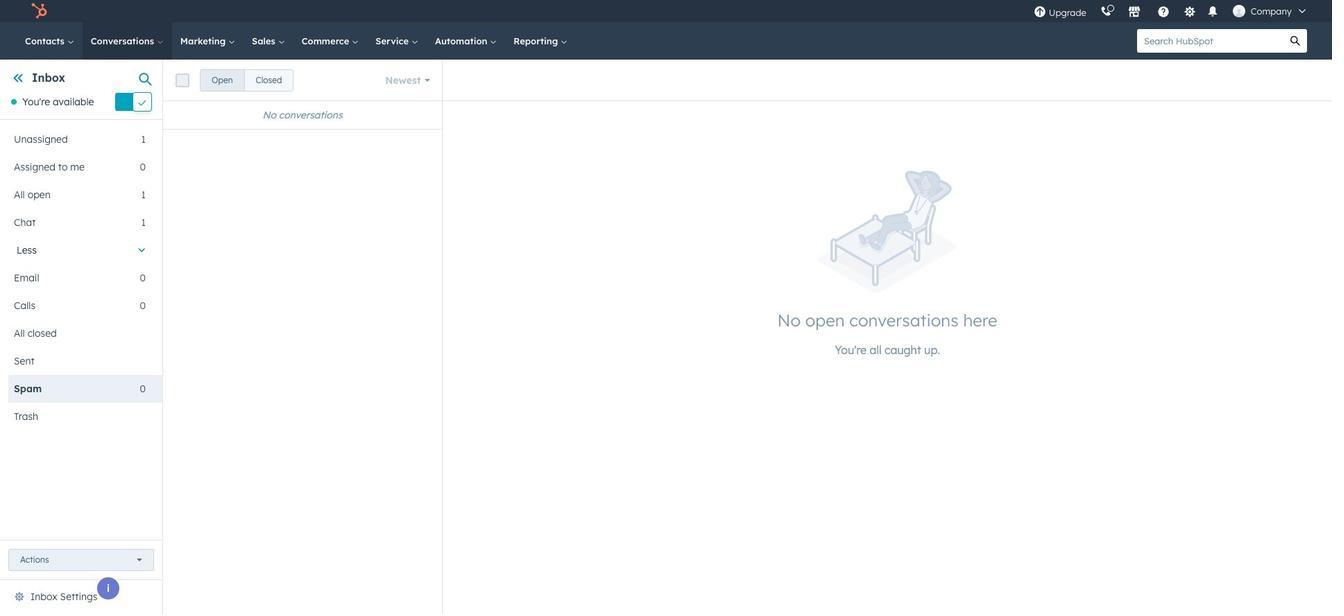 Task type: vqa. For each thing, say whether or not it's contained in the screenshot.
main content
yes



Task type: locate. For each thing, give the bounding box(es) containing it.
group
[[200, 69, 294, 91]]

main content
[[163, 60, 1332, 615]]

marketplaces image
[[1128, 6, 1141, 19]]

None button
[[200, 69, 245, 91], [244, 69, 294, 91], [200, 69, 245, 91], [244, 69, 294, 91]]

menu
[[1027, 0, 1316, 22]]



Task type: describe. For each thing, give the bounding box(es) containing it.
jacob simon image
[[1233, 5, 1246, 17]]

Search HubSpot search field
[[1137, 29, 1284, 53]]

you're available image
[[11, 99, 17, 105]]



